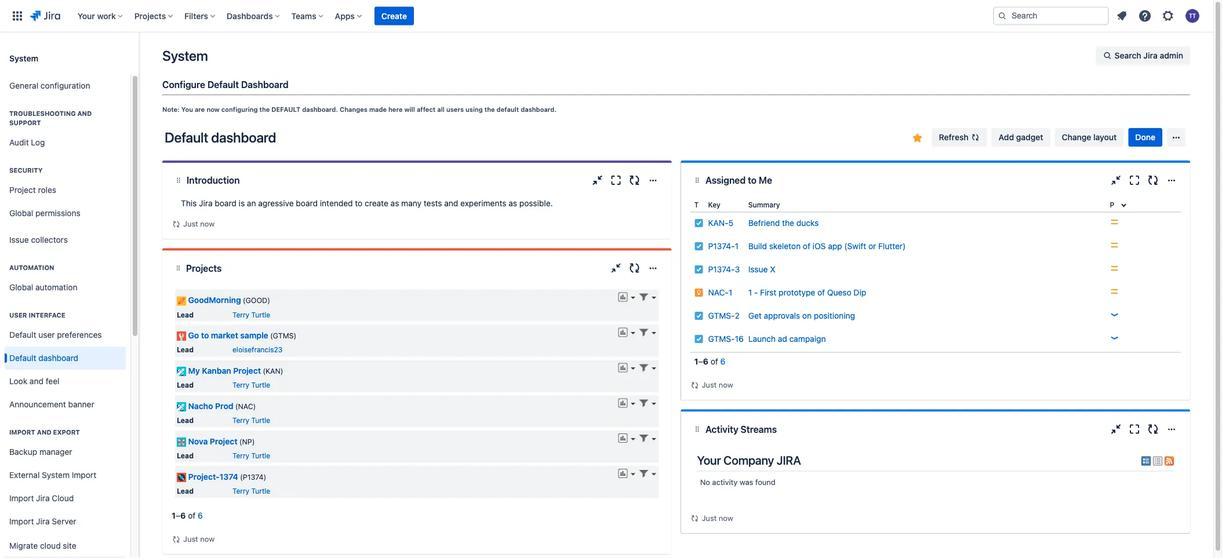 Task type: describe. For each thing, give the bounding box(es) containing it.
task image for p1374-1
[[694, 242, 704, 251]]

idea image
[[694, 288, 704, 297]]

of down gtms-16 "link"
[[711, 357, 718, 366]]

medium image
[[1110, 264, 1119, 273]]

gadget
[[1016, 132, 1043, 142]]

external system import link
[[5, 464, 126, 487]]

gtms- for 2
[[708, 311, 735, 321]]

3
[[735, 265, 740, 274]]

nacho prod (nac)
[[188, 401, 256, 411]]

migrate cloud site link
[[5, 533, 126, 558]]

gtms- for 16
[[708, 334, 735, 344]]

global for global permissions
[[9, 209, 33, 218]]

import for import jira cloud
[[9, 494, 34, 503]]

turtle for nova project
[[251, 452, 270, 460]]

p1374-1
[[708, 241, 739, 251]]

nova
[[188, 437, 208, 446]]

collectors
[[31, 235, 68, 245]]

befriend
[[748, 218, 780, 228]]

prototype
[[779, 288, 815, 297]]

minimize projects image
[[609, 261, 623, 275]]

add
[[999, 132, 1014, 142]]

2
[[735, 311, 740, 321]]

key
[[708, 201, 721, 209]]

1 horizontal spatial projects
[[186, 263, 222, 274]]

import and export
[[9, 429, 80, 436]]

user
[[9, 312, 27, 319]]

using
[[466, 106, 483, 113]]

no
[[700, 478, 710, 487]]

an
[[247, 199, 256, 208]]

default down you
[[165, 129, 208, 146]]

goodmorning link
[[188, 295, 241, 305]]

activity
[[706, 424, 738, 435]]

layout
[[1094, 132, 1117, 142]]

of left queso
[[818, 288, 825, 297]]

app
[[828, 241, 842, 251]]

befriend the ducks link
[[748, 218, 819, 228]]

launch ad campaign link
[[748, 334, 826, 344]]

import and export group
[[5, 416, 126, 558]]

user interface group
[[5, 299, 126, 420]]

skeleton
[[769, 241, 801, 251]]

jira for server
[[36, 517, 50, 527]]

4 task image from the top
[[694, 335, 704, 344]]

terry turtle link for nacho prod
[[233, 417, 270, 425]]

general configuration link
[[5, 74, 126, 97]]

tests
[[424, 199, 442, 208]]

p1374-3 link
[[708, 265, 740, 274]]

(nac)
[[235, 402, 256, 411]]

terry turtle for nacho prod
[[233, 417, 270, 425]]

refresh projects image
[[628, 261, 642, 275]]

dashboard inside the user interface group
[[38, 353, 78, 363]]

experiments
[[460, 199, 506, 208]]

1 inside projects region
[[172, 511, 176, 521]]

terry for project
[[233, 452, 249, 460]]

search jira admin
[[1115, 51, 1183, 60]]

turtle for nacho prod
[[251, 417, 270, 425]]

eloisefrancis23
[[233, 346, 283, 354]]

terry for (good)
[[233, 311, 249, 319]]

minimize activity streams image
[[1109, 422, 1123, 436]]

intended
[[320, 199, 353, 208]]

announcement banner link
[[5, 393, 126, 416]]

preferences
[[57, 330, 102, 340]]

apps
[[335, 11, 355, 21]]

introduction
[[187, 175, 240, 186]]

maximize activity streams image
[[1128, 422, 1142, 436]]

global permissions link
[[5, 202, 126, 225]]

announcement banner
[[9, 400, 94, 409]]

1 – 6 of 6 inside assigned to me region
[[694, 357, 726, 366]]

migrate
[[9, 541, 38, 551]]

minimize introduction image
[[591, 173, 604, 187]]

now for projects
[[200, 535, 215, 544]]

1 board from the left
[[215, 199, 237, 208]]

your company jira
[[697, 453, 801, 468]]

and for troubleshooting and support
[[77, 110, 92, 117]]

sample
[[240, 331, 268, 340]]

6 link inside assigned to me region
[[720, 357, 726, 366]]

2 horizontal spatial system
[[162, 48, 208, 64]]

jira for admin
[[1144, 51, 1158, 60]]

external system import
[[9, 471, 96, 480]]

refresh assigned to me image
[[1146, 173, 1160, 187]]

to inside introduction region
[[355, 199, 363, 208]]

are
[[195, 106, 205, 113]]

many
[[401, 199, 422, 208]]

refresh introduction image
[[628, 173, 642, 187]]

create
[[381, 11, 407, 21]]

terry turtle for goodmorning
[[233, 311, 270, 319]]

your work button
[[74, 7, 127, 25]]

banner containing your work
[[0, 0, 1214, 32]]

more actions for assigned to me gadget image
[[1165, 173, 1179, 187]]

more actions for introduction gadget image
[[646, 173, 660, 187]]

found
[[755, 478, 776, 487]]

an arrow curved in a circular way on the button that refreshes the dashboard image inside projects region
[[172, 535, 181, 544]]

global permissions
[[9, 209, 80, 218]]

just for activity streams
[[702, 514, 717, 522]]

nacho prod link
[[188, 401, 233, 411]]

1 as from the left
[[391, 199, 399, 208]]

default down user
[[9, 330, 36, 340]]

all
[[437, 106, 445, 113]]

launch
[[748, 334, 776, 344]]

refresh image
[[971, 133, 980, 142]]

notifications image
[[1115, 9, 1129, 23]]

low image
[[1110, 333, 1119, 343]]

just now for projects
[[183, 535, 215, 544]]

import down backup manager link
[[72, 471, 96, 480]]

low image
[[1110, 310, 1119, 319]]

terry for 1374
[[233, 487, 249, 495]]

made
[[369, 106, 387, 113]]

search image
[[998, 11, 1007, 21]]

lead for go to market sample
[[177, 346, 194, 354]]

p1374- for 1
[[708, 241, 735, 251]]

5
[[729, 218, 734, 228]]

introduction region
[[172, 198, 662, 230]]

and for import and export
[[37, 429, 51, 436]]

settings image
[[1161, 9, 1175, 23]]

terry for prod
[[233, 417, 249, 425]]

approvals
[[764, 311, 800, 321]]

look
[[9, 377, 27, 386]]

of inside projects region
[[188, 511, 196, 521]]

dashboards button
[[223, 7, 284, 25]]

look and feel
[[9, 377, 59, 386]]

search jira admin image
[[1103, 51, 1112, 60]]

feel
[[46, 377, 59, 386]]

and for look and feel
[[30, 377, 43, 386]]

1 medium image from the top
[[1110, 217, 1119, 227]]

build skeleton of ios app (swift or flutter) link
[[748, 241, 906, 251]]

issue for issue collectors
[[9, 235, 29, 245]]

projects inside popup button
[[134, 11, 166, 21]]

– inside assigned to me region
[[698, 357, 703, 366]]

add gadget
[[999, 132, 1043, 142]]

my
[[188, 366, 200, 376]]

an arrow curved in a circular way on the button that refreshes the dashboard image for projects
[[172, 220, 181, 229]]

default
[[272, 106, 300, 113]]

done
[[1135, 132, 1156, 142]]

security group
[[5, 154, 126, 228]]

turtle for goodmorning
[[251, 311, 270, 319]]

terry for kanban
[[233, 381, 249, 389]]

note: you are now configuring the default dashboard. changes made here will affect all users using the default  dashboard.
[[162, 106, 557, 113]]

issue for issue x
[[748, 265, 768, 274]]

banner
[[68, 400, 94, 409]]

terry turtle link for nova project
[[233, 452, 270, 460]]

lead for nova project
[[177, 452, 194, 460]]

terry turtle link for goodmorning
[[233, 311, 270, 319]]

default user preferences
[[9, 330, 102, 340]]

get approvals on positioning
[[748, 311, 855, 321]]

default user preferences link
[[5, 324, 126, 347]]

refresh activity streams image
[[1146, 422, 1160, 436]]

on
[[802, 311, 812, 321]]

to for go to market sample (gtms)
[[201, 331, 209, 340]]

1 - first prototype of queso dip link
[[748, 288, 866, 297]]

terry turtle link for my kanban project
[[233, 381, 270, 389]]

project roles link
[[5, 179, 126, 202]]

medium image for or
[[1110, 241, 1119, 250]]

now for activity streams
[[719, 514, 733, 522]]

maximize introduction image
[[609, 173, 623, 187]]

project inside security group
[[9, 185, 36, 195]]

issue x link
[[748, 265, 776, 274]]

2 vertical spatial project
[[210, 437, 238, 446]]

lead for my kanban project
[[177, 381, 194, 389]]

search jira admin button
[[1096, 46, 1190, 65]]

task image for p1374-3
[[694, 265, 704, 274]]

just for projects
[[183, 535, 198, 544]]

now for introduction
[[200, 219, 215, 228]]

an arrow curved in a circular way on the button that refreshes the dashboard image for activity streams
[[690, 381, 700, 390]]

terry turtle for project-1374
[[233, 487, 270, 495]]

flutter)
[[878, 241, 906, 251]]



Task type: locate. For each thing, give the bounding box(es) containing it.
issue left collectors
[[9, 235, 29, 245]]

is
[[239, 199, 245, 208]]

3 terry turtle from the top
[[233, 417, 270, 425]]

task image
[[694, 311, 704, 321]]

4 lead from the top
[[177, 417, 194, 425]]

refresh
[[939, 132, 969, 142]]

1 horizontal spatial 6 link
[[720, 357, 726, 366]]

of left ios
[[803, 241, 811, 251]]

0 vertical spatial projects
[[134, 11, 166, 21]]

0 vertical spatial project
[[9, 185, 36, 195]]

just now for activity streams
[[702, 514, 733, 522]]

issue left x
[[748, 265, 768, 274]]

1 horizontal spatial as
[[509, 199, 517, 208]]

appswitcher icon image
[[10, 9, 24, 23]]

1 vertical spatial your
[[697, 453, 721, 468]]

turtle down (good)
[[251, 311, 270, 319]]

dashboard. right the "default"
[[521, 106, 557, 113]]

just now inside introduction region
[[183, 219, 215, 228]]

streams
[[741, 424, 777, 435]]

1 terry from the top
[[233, 311, 249, 319]]

help image
[[1138, 9, 1152, 23]]

1 horizontal spatial system
[[42, 471, 70, 480]]

now for assigned to me
[[719, 381, 733, 389]]

(good)
[[243, 296, 270, 305]]

0 horizontal spatial dashboard.
[[302, 106, 338, 113]]

p1374-
[[708, 241, 735, 251], [708, 265, 735, 274]]

configuration
[[41, 81, 90, 91]]

as left possible.
[[509, 199, 517, 208]]

terry turtle down (p1374)
[[233, 487, 270, 495]]

– inside projects region
[[176, 511, 180, 521]]

6 link down gtms-16 "link"
[[720, 357, 726, 366]]

1 task image from the top
[[694, 219, 704, 228]]

of down project-
[[188, 511, 196, 521]]

0 horizontal spatial system
[[9, 53, 38, 63]]

0 vertical spatial your
[[78, 11, 95, 21]]

lead for project-1374
[[177, 487, 194, 495]]

teams
[[291, 11, 316, 21]]

2 horizontal spatial to
[[748, 175, 757, 186]]

get
[[748, 311, 762, 321]]

0 vertical spatial 6 link
[[720, 357, 726, 366]]

board left is
[[215, 199, 237, 208]]

task image down task icon
[[694, 335, 704, 344]]

permissions
[[35, 209, 80, 218]]

automation group
[[5, 252, 126, 303]]

and left the feel
[[30, 377, 43, 386]]

agressive
[[258, 199, 294, 208]]

1 vertical spatial p1374-
[[708, 265, 735, 274]]

you
[[181, 106, 193, 113]]

1 vertical spatial issue
[[748, 265, 768, 274]]

4 terry from the top
[[233, 452, 249, 460]]

to left 'me'
[[748, 175, 757, 186]]

filters button
[[181, 7, 220, 25]]

your inside the activity streams region
[[697, 453, 721, 468]]

default dashboard down user
[[9, 353, 78, 363]]

more actions for activity streams gadget image
[[1165, 422, 1179, 436]]

terry down (nac)
[[233, 417, 249, 425]]

dashboards
[[227, 11, 273, 21]]

1 vertical spatial 1 – 6 of 6
[[172, 511, 203, 521]]

project-1374 link
[[188, 472, 238, 482]]

2 task image from the top
[[694, 242, 704, 251]]

1 horizontal spatial –
[[698, 357, 703, 366]]

1 horizontal spatial default dashboard
[[165, 129, 276, 146]]

(np)
[[239, 438, 255, 446]]

log
[[31, 138, 45, 147]]

1 horizontal spatial board
[[296, 199, 318, 208]]

just inside introduction region
[[183, 219, 198, 228]]

4 terry turtle from the top
[[233, 452, 270, 460]]

your for your company jira
[[697, 453, 721, 468]]

1 horizontal spatial dashboard.
[[521, 106, 557, 113]]

terry down goodmorning (good) at the bottom
[[233, 311, 249, 319]]

0 horizontal spatial default dashboard
[[9, 353, 78, 363]]

refresh button
[[932, 128, 987, 147]]

assigned to me
[[706, 175, 772, 186]]

gtms- right task icon
[[708, 311, 735, 321]]

filters
[[184, 11, 208, 21]]

jira for cloud
[[36, 494, 50, 503]]

users
[[446, 106, 464, 113]]

1 horizontal spatial 1 – 6 of 6
[[694, 357, 726, 366]]

-
[[754, 288, 758, 297]]

your left work
[[78, 11, 95, 21]]

an arrow curved in a circular way on the button that refreshes the dashboard image inside introduction region
[[172, 220, 181, 229]]

3 terry turtle link from the top
[[233, 417, 270, 425]]

lead up the go
[[177, 311, 194, 319]]

gtms- down gtms-2 link
[[708, 334, 735, 344]]

2 dashboard. from the left
[[521, 106, 557, 113]]

0 horizontal spatial 1 – 6 of 6
[[172, 511, 203, 521]]

and inside 'group'
[[37, 429, 51, 436]]

1 vertical spatial project
[[233, 366, 261, 376]]

default up "configuring"
[[207, 79, 239, 90]]

system up configure
[[162, 48, 208, 64]]

2 vertical spatial medium image
[[1110, 287, 1119, 296]]

terry turtle link down (p1374)
[[233, 487, 270, 495]]

just now inside assigned to me region
[[702, 381, 733, 389]]

jira left cloud
[[36, 494, 50, 503]]

p1374-1 link
[[708, 241, 739, 251]]

was
[[740, 478, 753, 487]]

lead down project-
[[177, 487, 194, 495]]

1 - first prototype of queso dip
[[748, 288, 866, 297]]

import up migrate
[[9, 517, 34, 527]]

change layout button
[[1055, 128, 1124, 147]]

just now for introduction
[[183, 219, 215, 228]]

my kanban project (kan)
[[188, 366, 283, 376]]

p1374- for 3
[[708, 265, 735, 274]]

terry turtle down (nac)
[[233, 417, 270, 425]]

board left 'intended'
[[296, 199, 318, 208]]

your inside dropdown button
[[78, 11, 95, 21]]

dashboard. left changes at the top of the page
[[302, 106, 338, 113]]

2 terry from the top
[[233, 381, 249, 389]]

cloud
[[52, 494, 74, 503]]

to inside projects region
[[201, 331, 209, 340]]

turtle down (nac)
[[251, 417, 270, 425]]

terry turtle down my kanban project (kan)
[[233, 381, 270, 389]]

5 terry turtle from the top
[[233, 487, 270, 495]]

project-
[[188, 472, 220, 482]]

just inside assigned to me region
[[702, 381, 717, 389]]

more dashboard actions image
[[1170, 130, 1183, 144]]

more actions for projects gadget image
[[646, 261, 660, 275]]

global inside 'link'
[[9, 283, 33, 292]]

go to market sample (gtms)
[[188, 331, 296, 340]]

company
[[724, 453, 774, 468]]

lead down the go
[[177, 346, 194, 354]]

terry turtle link for project-1374
[[233, 487, 270, 495]]

1 horizontal spatial issue
[[748, 265, 768, 274]]

audit
[[9, 138, 29, 147]]

0 vertical spatial an arrow curved in a circular way on the button that refreshes the dashboard image
[[172, 220, 181, 229]]

search
[[1115, 51, 1142, 60]]

and up backup manager
[[37, 429, 51, 436]]

task image up idea icon
[[694, 265, 704, 274]]

to right the go
[[201, 331, 209, 340]]

0 vertical spatial issue
[[9, 235, 29, 245]]

0 horizontal spatial as
[[391, 199, 399, 208]]

1 terry turtle link from the top
[[233, 311, 270, 319]]

terry turtle down (np) on the left of page
[[233, 452, 270, 460]]

terry turtle link down (nac)
[[233, 417, 270, 425]]

1 – 6 of 6 inside projects region
[[172, 511, 203, 521]]

medium image for dip
[[1110, 287, 1119, 296]]

kanban
[[202, 366, 231, 376]]

0 horizontal spatial issue
[[9, 235, 29, 245]]

0 horizontal spatial 6 link
[[198, 511, 203, 521]]

2 medium image from the top
[[1110, 241, 1119, 250]]

system down manager
[[42, 471, 70, 480]]

2 turtle from the top
[[251, 381, 270, 389]]

projects button
[[131, 7, 178, 25]]

just inside projects region
[[183, 535, 198, 544]]

gtms-16 launch ad campaign
[[708, 334, 826, 344]]

2 p1374- from the top
[[708, 265, 735, 274]]

task image down t
[[694, 219, 704, 228]]

nova project link
[[188, 437, 238, 446]]

projects up sidebar navigation icon
[[134, 11, 166, 21]]

1 vertical spatial dashboard
[[38, 353, 78, 363]]

import down external
[[9, 494, 34, 503]]

0 horizontal spatial board
[[215, 199, 237, 208]]

0 vertical spatial gtms-
[[708, 311, 735, 321]]

create button
[[374, 7, 414, 25]]

lead down my
[[177, 381, 194, 389]]

1 vertical spatial –
[[176, 511, 180, 521]]

default up look at bottom left
[[9, 353, 36, 363]]

terry turtle for nova project
[[233, 452, 270, 460]]

primary element
[[7, 0, 993, 32]]

turtle down (np) on the left of page
[[251, 452, 270, 460]]

support
[[9, 119, 41, 127]]

gtms-
[[708, 311, 735, 321], [708, 334, 735, 344]]

import
[[9, 429, 35, 436], [72, 471, 96, 480], [9, 494, 34, 503], [9, 517, 34, 527]]

turtle for my kanban project
[[251, 381, 270, 389]]

3 terry from the top
[[233, 417, 249, 425]]

jira image
[[30, 9, 60, 23], [30, 9, 60, 23]]

3 lead from the top
[[177, 381, 194, 389]]

projects region
[[172, 286, 662, 545]]

1 vertical spatial projects
[[186, 263, 222, 274]]

just now inside projects region
[[183, 535, 215, 544]]

0 horizontal spatial the
[[259, 106, 270, 113]]

to left create
[[355, 199, 363, 208]]

5 lead from the top
[[177, 452, 194, 460]]

default dashboard down "configuring"
[[165, 129, 276, 146]]

1 horizontal spatial the
[[485, 106, 495, 113]]

affect
[[417, 106, 436, 113]]

apps button
[[331, 7, 366, 25]]

terry down (p1374)
[[233, 487, 249, 495]]

assigned to me region
[[690, 198, 1181, 391]]

your for your work
[[78, 11, 95, 21]]

p1374-3
[[708, 265, 740, 274]]

dashboard down default user preferences
[[38, 353, 78, 363]]

1 vertical spatial global
[[9, 283, 33, 292]]

banner
[[0, 0, 1214, 32]]

1 global from the top
[[9, 209, 33, 218]]

turtle down (p1374)
[[251, 487, 270, 495]]

global down project roles
[[9, 209, 33, 218]]

2 board from the left
[[296, 199, 318, 208]]

terry
[[233, 311, 249, 319], [233, 381, 249, 389], [233, 417, 249, 425], [233, 452, 249, 460], [233, 487, 249, 495]]

0 vertical spatial dashboard
[[211, 129, 276, 146]]

1 vertical spatial to
[[355, 199, 363, 208]]

2 vertical spatial to
[[201, 331, 209, 340]]

terry turtle for my kanban project
[[233, 381, 270, 389]]

jira right this
[[199, 199, 213, 208]]

star default dashboard image
[[911, 131, 925, 145]]

16
[[735, 334, 744, 344]]

ad
[[778, 334, 787, 344]]

now inside assigned to me region
[[719, 381, 733, 389]]

build
[[748, 241, 767, 251]]

3 medium image from the top
[[1110, 287, 1119, 296]]

an arrow curved in a circular way on the button that refreshes the dashboard image
[[172, 220, 181, 229], [690, 381, 700, 390], [172, 535, 181, 544]]

1 horizontal spatial dashboard
[[211, 129, 276, 146]]

issue inside assigned to me region
[[748, 265, 768, 274]]

system inside import and export 'group'
[[42, 471, 70, 480]]

kan-5
[[708, 218, 734, 228]]

terry turtle down (good)
[[233, 311, 270, 319]]

build skeleton of ios app (swift or flutter)
[[748, 241, 906, 251]]

import for import and export
[[9, 429, 35, 436]]

jira left admin
[[1144, 51, 1158, 60]]

terry turtle link down my kanban project (kan)
[[233, 381, 270, 389]]

1 vertical spatial default dashboard
[[9, 353, 78, 363]]

2 vertical spatial an arrow curved in a circular way on the button that refreshes the dashboard image
[[172, 535, 181, 544]]

minimize assigned to me image
[[1109, 173, 1123, 187]]

0 vertical spatial default dashboard
[[165, 129, 276, 146]]

interface
[[29, 312, 65, 319]]

gtms-16 link
[[708, 334, 744, 344]]

the inside assigned to me region
[[782, 218, 794, 228]]

(swift
[[844, 241, 866, 251]]

import up backup in the left of the page
[[9, 429, 35, 436]]

just now for assigned to me
[[702, 381, 733, 389]]

1 gtms- from the top
[[708, 311, 735, 321]]

1 – 6 of 6 down project-
[[172, 511, 203, 521]]

0 vertical spatial global
[[9, 209, 33, 218]]

global automation
[[9, 283, 77, 292]]

default dashboard inside the user interface group
[[9, 353, 78, 363]]

3 task image from the top
[[694, 265, 704, 274]]

your up "no"
[[697, 453, 721, 468]]

turtle down (kan)
[[251, 381, 270, 389]]

just now inside the activity streams region
[[702, 514, 733, 522]]

p1374- up nac-1
[[708, 265, 735, 274]]

to for assigned to me
[[748, 175, 757, 186]]

project roles
[[9, 185, 56, 195]]

just for assigned to me
[[702, 381, 717, 389]]

1 terry turtle from the top
[[233, 311, 270, 319]]

1 lead from the top
[[177, 311, 194, 319]]

system up general
[[9, 53, 38, 63]]

0 horizontal spatial your
[[78, 11, 95, 21]]

as left the many
[[391, 199, 399, 208]]

turtle
[[251, 311, 270, 319], [251, 381, 270, 389], [251, 417, 270, 425], [251, 452, 270, 460], [251, 487, 270, 495]]

4 terry turtle link from the top
[[233, 452, 270, 460]]

2 global from the top
[[9, 283, 33, 292]]

0 vertical spatial p1374-
[[708, 241, 735, 251]]

terry down my kanban project (kan)
[[233, 381, 249, 389]]

jira for board
[[199, 199, 213, 208]]

1 dashboard. from the left
[[302, 106, 338, 113]]

import jira server link
[[5, 510, 126, 533]]

project left (np) on the left of page
[[210, 437, 238, 446]]

activity
[[712, 478, 738, 487]]

global inside security group
[[9, 209, 33, 218]]

6 link down project-
[[198, 511, 203, 521]]

project down "security"
[[9, 185, 36, 195]]

5 terry turtle link from the top
[[233, 487, 270, 495]]

0 horizontal spatial dashboard
[[38, 353, 78, 363]]

lead for goodmorning
[[177, 311, 194, 319]]

changes
[[340, 106, 368, 113]]

dashboard
[[241, 79, 289, 90]]

medium image up low image
[[1110, 287, 1119, 296]]

task image for kan-5
[[694, 219, 704, 228]]

x
[[770, 265, 776, 274]]

issue collectors link
[[5, 228, 126, 252]]

0 horizontal spatial to
[[201, 331, 209, 340]]

terry turtle link down (np) on the left of page
[[233, 452, 270, 460]]

and down the "configuration"
[[77, 110, 92, 117]]

assigned
[[706, 175, 746, 186]]

6 lead from the top
[[177, 487, 194, 495]]

activity streams region
[[690, 447, 1181, 524]]

2 lead from the top
[[177, 346, 194, 354]]

jira left server
[[36, 517, 50, 527]]

2 as from the left
[[509, 199, 517, 208]]

5 terry from the top
[[233, 487, 249, 495]]

maximize assigned to me image
[[1128, 173, 1142, 187]]

1 turtle from the top
[[251, 311, 270, 319]]

terry down (np) on the left of page
[[233, 452, 249, 460]]

1 p1374- from the top
[[708, 241, 735, 251]]

just for introduction
[[183, 219, 198, 228]]

and inside the user interface group
[[30, 377, 43, 386]]

1 vertical spatial 6 link
[[198, 511, 203, 521]]

4 turtle from the top
[[251, 452, 270, 460]]

import for import jira server
[[9, 517, 34, 527]]

and inside troubleshooting and support
[[77, 110, 92, 117]]

3 turtle from the top
[[251, 417, 270, 425]]

now inside projects region
[[200, 535, 215, 544]]

6
[[703, 357, 709, 366], [720, 357, 726, 366], [180, 511, 186, 521], [198, 511, 203, 521]]

nac-
[[708, 288, 729, 297]]

the left default
[[259, 106, 270, 113]]

2 terry turtle from the top
[[233, 381, 270, 389]]

terry turtle link down (good)
[[233, 311, 270, 319]]

0 vertical spatial medium image
[[1110, 217, 1119, 227]]

kan-
[[708, 218, 729, 228]]

your work
[[78, 11, 116, 21]]

2 terry turtle link from the top
[[233, 381, 270, 389]]

will
[[404, 106, 415, 113]]

medium image
[[1110, 217, 1119, 227], [1110, 241, 1119, 250], [1110, 287, 1119, 296]]

backup manager
[[9, 447, 72, 457]]

dashboard down "configuring"
[[211, 129, 276, 146]]

p1374- down kan-5 link
[[708, 241, 735, 251]]

2 gtms- from the top
[[708, 334, 735, 344]]

configuring
[[221, 106, 258, 113]]

and inside introduction region
[[444, 199, 458, 208]]

first
[[760, 288, 777, 297]]

the right using
[[485, 106, 495, 113]]

1 vertical spatial medium image
[[1110, 241, 1119, 250]]

dashboard.
[[302, 106, 338, 113], [521, 106, 557, 113]]

now inside introduction region
[[200, 219, 215, 228]]

the left ducks
[[782, 218, 794, 228]]

jira
[[1144, 51, 1158, 60], [199, 199, 213, 208], [36, 494, 50, 503], [36, 517, 50, 527]]

0 horizontal spatial –
[[176, 511, 180, 521]]

turtle for project-1374
[[251, 487, 270, 495]]

medium image up medium image
[[1110, 241, 1119, 250]]

global down automation
[[9, 283, 33, 292]]

1 horizontal spatial to
[[355, 199, 363, 208]]

projects up "goodmorning"
[[186, 263, 222, 274]]

lead down nova
[[177, 452, 194, 460]]

an arrow curved in a circular way on the button that refreshes the dashboard image
[[690, 514, 700, 523]]

change layout
[[1062, 132, 1117, 142]]

global for global automation
[[9, 283, 33, 292]]

audit log
[[9, 138, 45, 147]]

now inside the activity streams region
[[719, 514, 733, 522]]

1 vertical spatial an arrow curved in a circular way on the button that refreshes the dashboard image
[[690, 381, 700, 390]]

just inside the activity streams region
[[702, 514, 717, 522]]

Search field
[[993, 7, 1109, 25]]

this jira board is an agressive board intended to create as many tests and experiments as possible.
[[181, 199, 553, 208]]

lead down nacho on the bottom left
[[177, 417, 194, 425]]

lead for nacho prod
[[177, 417, 194, 425]]

jira inside introduction region
[[199, 199, 213, 208]]

0 vertical spatial 1 – 6 of 6
[[694, 357, 726, 366]]

1 vertical spatial gtms-
[[708, 334, 735, 344]]

1 – 6 of 6 down gtms-16 "link"
[[694, 357, 726, 366]]

5 turtle from the top
[[251, 487, 270, 495]]

sidebar navigation image
[[126, 46, 152, 70]]

project down eloisefrancis23
[[233, 366, 261, 376]]

import jira cloud
[[9, 494, 74, 503]]

and right tests
[[444, 199, 458, 208]]

task image left p1374-1 on the top of page
[[694, 242, 704, 251]]

2 horizontal spatial the
[[782, 218, 794, 228]]

0 vertical spatial to
[[748, 175, 757, 186]]

export
[[53, 429, 80, 436]]

task image
[[694, 219, 704, 228], [694, 242, 704, 251], [694, 265, 704, 274], [694, 335, 704, 344]]

nova project (np)
[[188, 437, 255, 446]]

general
[[9, 81, 38, 91]]

jira inside button
[[1144, 51, 1158, 60]]

your profile and settings image
[[1186, 9, 1200, 23]]

done link
[[1129, 128, 1163, 147]]

1 horizontal spatial your
[[697, 453, 721, 468]]

0 horizontal spatial projects
[[134, 11, 166, 21]]

troubleshooting and support group
[[5, 97, 126, 158]]

0 vertical spatial –
[[698, 357, 703, 366]]

campaign
[[789, 334, 826, 344]]

work
[[97, 11, 116, 21]]

medium image down p
[[1110, 217, 1119, 227]]

security
[[9, 167, 43, 174]]



Task type: vqa. For each thing, say whether or not it's contained in the screenshot.


